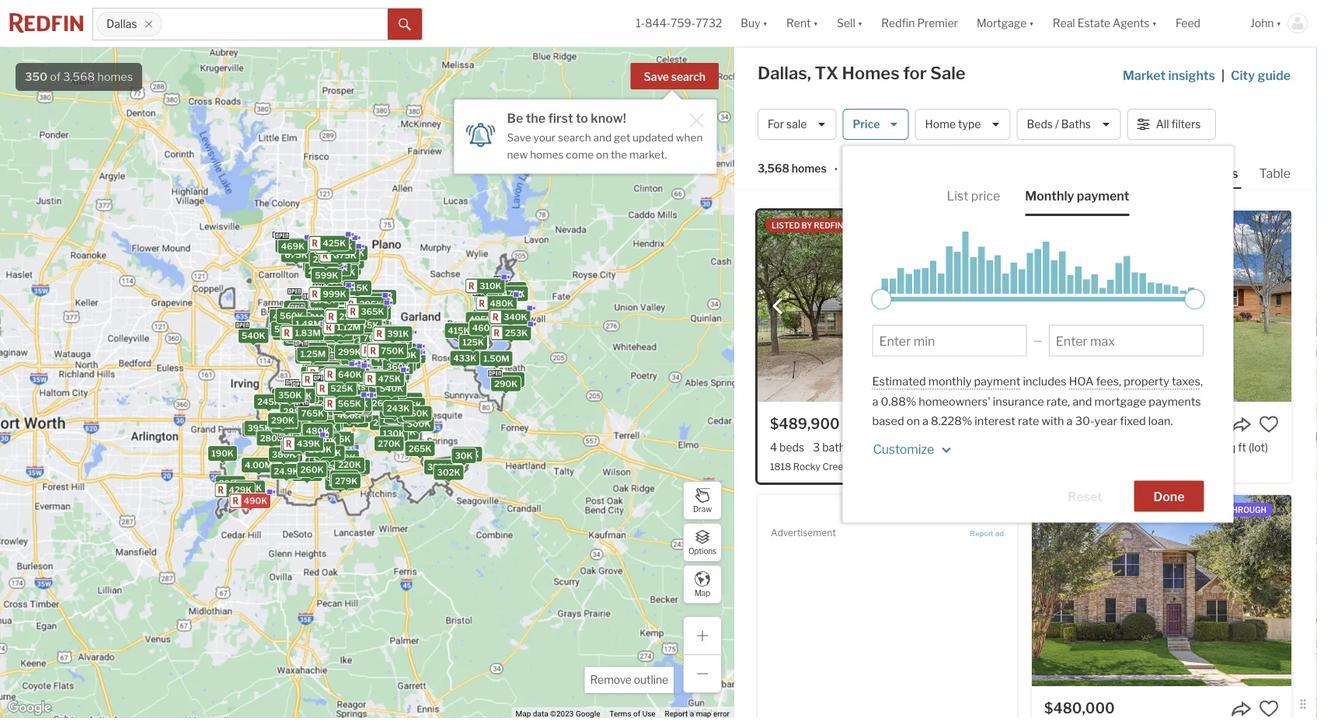 Task type: locate. For each thing, give the bounding box(es) containing it.
homes inside save your search and get updated when new homes come on the market.
[[530, 148, 564, 161]]

3d walkthrough down 9,017 sq ft (lot) on the right of page
[[1191, 505, 1267, 515]]

545k
[[371, 380, 394, 390]]

for
[[768, 118, 785, 131]]

0 vertical spatial 480k
[[490, 299, 514, 309]]

walkthrough down list
[[924, 221, 987, 230]]

1 horizontal spatial and
[[1073, 395, 1093, 408]]

0 vertical spatial search
[[672, 70, 706, 84]]

save inside save your search and get updated when new homes come on the market.
[[507, 131, 532, 144]]

0 horizontal spatial 3,568
[[63, 70, 95, 84]]

280k
[[315, 429, 338, 439], [260, 434, 284, 444], [299, 434, 322, 444]]

2 units down 690k
[[337, 382, 366, 392]]

0 horizontal spatial favorite button checkbox
[[985, 414, 1005, 435]]

favorite button image down 'insurance'
[[985, 414, 1005, 435]]

480k down 2.70m
[[306, 426, 330, 436]]

a left 0.88
[[873, 395, 879, 408]]

679k
[[329, 277, 352, 287]]

565k down 1.40m
[[376, 372, 399, 382]]

439k
[[343, 369, 366, 379], [330, 377, 353, 387], [297, 439, 320, 449]]

0 vertical spatial 200k
[[344, 325, 367, 335]]

▾ right mortgage
[[1030, 17, 1035, 30]]

475k down 1.40m
[[378, 374, 401, 384]]

0 horizontal spatial redfin
[[815, 221, 844, 230]]

9,017 sq ft (lot)
[[1193, 441, 1269, 454]]

be
[[507, 110, 524, 126]]

None search field
[[162, 9, 388, 40]]

payment
[[1078, 188, 1130, 203], [975, 375, 1021, 388]]

0 horizontal spatial 3d walkthrough
[[911, 221, 987, 230]]

1 vertical spatial 389k
[[498, 375, 522, 385]]

1 vertical spatial 365k
[[361, 307, 384, 317]]

remove dallas image
[[144, 19, 154, 29]]

450k
[[296, 392, 319, 402]]

540k left 185k
[[242, 331, 265, 341]]

3d walkthrough for listed by redfin 23 hrs ago
[[911, 221, 987, 230]]

0 vertical spatial homes
[[97, 70, 133, 84]]

365k down 683k
[[338, 256, 361, 266]]

1 vertical spatial favorite button checkbox
[[1260, 699, 1280, 718]]

0 vertical spatial 2.20m
[[297, 313, 324, 323]]

fees
[[1097, 375, 1120, 388]]

1 vertical spatial 225k
[[383, 415, 406, 425]]

favorite button checkbox
[[1260, 414, 1280, 435]]

be the first to know!
[[507, 110, 627, 126]]

price
[[972, 188, 1001, 203]]

3,568 down for
[[758, 162, 790, 175]]

0 horizontal spatial 190k
[[212, 449, 234, 459]]

475k down 305k
[[373, 365, 396, 375]]

2 (lot) from the left
[[1249, 441, 1269, 454]]

% down homeowners'
[[963, 414, 973, 428]]

1 vertical spatial 415k
[[448, 326, 470, 336]]

sq up duncanville,
[[891, 441, 904, 454]]

1.25m
[[328, 331, 353, 341], [301, 349, 326, 359], [299, 351, 324, 361]]

0 horizontal spatial 245k
[[257, 397, 281, 407]]

395k
[[359, 299, 383, 309], [301, 345, 324, 355], [334, 350, 357, 360], [397, 353, 420, 363], [248, 423, 271, 434], [246, 425, 269, 435], [219, 479, 242, 489]]

499k up 9.45m
[[319, 333, 343, 343]]

▾ right "agents"
[[1153, 17, 1158, 30]]

next button image
[[990, 299, 1005, 314]]

1 horizontal spatial the
[[611, 148, 628, 161]]

0 horizontal spatial search
[[558, 131, 591, 144]]

340k up 490k
[[238, 483, 262, 493]]

280k up 449k
[[315, 429, 338, 439]]

2 horizontal spatial 290k
[[495, 379, 518, 389]]

458k
[[383, 406, 407, 416]]

415k left 579k
[[279, 240, 301, 250]]

875k
[[296, 248, 319, 258], [334, 251, 357, 261], [293, 320, 316, 330], [314, 372, 337, 382]]

dialog
[[843, 146, 1234, 523]]

565k up 199k
[[338, 399, 362, 409]]

170k down 463k
[[315, 436, 337, 446]]

▾ for rent ▾
[[814, 17, 819, 30]]

homes left •
[[792, 162, 827, 175]]

800k
[[350, 314, 374, 324]]

ft right 9,017
[[1239, 441, 1247, 454]]

759-
[[671, 17, 696, 30]]

3 ▾ from the left
[[858, 17, 863, 30]]

save down 844-
[[644, 70, 669, 84]]

3d right 2pm
[[1191, 505, 1202, 515]]

585k
[[335, 263, 358, 273], [360, 301, 383, 311]]

215k up 79.8k
[[347, 283, 368, 293]]

3,568 right the of
[[63, 70, 95, 84]]

275k
[[323, 365, 346, 376], [293, 392, 315, 402], [345, 402, 367, 412], [391, 412, 413, 422]]

1.00m
[[294, 303, 320, 313]]

save inside save search "button"
[[644, 70, 669, 84]]

done button
[[1135, 481, 1205, 512]]

payment inside monthly payment element
[[1078, 188, 1130, 203]]

2 units up 605k
[[321, 368, 350, 378]]

475k
[[502, 289, 525, 299], [499, 320, 522, 330], [375, 354, 398, 364], [373, 365, 396, 375], [378, 374, 401, 384]]

1 horizontal spatial 650k
[[324, 263, 348, 273]]

on right the come
[[596, 148, 609, 161]]

1 vertical spatial redfin
[[1047, 505, 1076, 515]]

0 horizontal spatial (lot)
[[974, 441, 993, 454]]

415k up 172k
[[448, 326, 470, 336]]

215k up 279k
[[345, 462, 367, 472]]

3d walkthrough
[[911, 221, 987, 230], [1191, 505, 1267, 515]]

0 vertical spatial 495k
[[469, 315, 493, 325]]

city guide link
[[1232, 66, 1295, 85]]

1 vertical spatial 430k
[[399, 351, 423, 361]]

245k left 289k
[[257, 397, 281, 407]]

0 horizontal spatial 1.50m
[[327, 362, 352, 372]]

675k
[[285, 250, 308, 260], [333, 268, 356, 278], [328, 368, 351, 378]]

payment right monthly
[[1078, 188, 1130, 203]]

340k up "253k"
[[504, 312, 528, 322]]

355k
[[336, 402, 360, 412]]

0 vertical spatial 430k
[[362, 315, 386, 325]]

▾ right john
[[1277, 17, 1282, 30]]

0 horizontal spatial 150k
[[291, 390, 313, 400]]

0 horizontal spatial tx
[[815, 63, 839, 84]]

redfin
[[815, 221, 844, 230], [1047, 505, 1076, 515]]

1 horizontal spatial 190k
[[313, 442, 335, 452]]

895k down 305k
[[377, 365, 400, 375]]

289k
[[283, 407, 306, 417]]

buy
[[741, 17, 761, 30]]

475k up 635k
[[502, 289, 525, 299]]

0 vertical spatial the
[[526, 110, 546, 126]]

433k
[[454, 354, 477, 364]]

▾ for john ▾
[[1277, 17, 1282, 30]]

4 ▾ from the left
[[1030, 17, 1035, 30]]

0 vertical spatial 260k
[[394, 350, 417, 360]]

, a
[[873, 375, 1204, 408]]

favorite button image
[[985, 414, 1005, 435], [1260, 414, 1280, 435]]

monthly
[[929, 375, 972, 388]]

the down get
[[611, 148, 628, 161]]

2 , from the left
[[1201, 375, 1204, 388]]

0 horizontal spatial 895k
[[331, 259, 355, 269]]

options button
[[683, 523, 722, 562]]

all
[[1157, 118, 1170, 131]]

1 vertical spatial 3d walkthrough
[[1191, 505, 1267, 515]]

tx right dallas,
[[815, 63, 839, 84]]

0 horizontal spatial on
[[596, 148, 609, 161]]

2 favorite button image from the left
[[1260, 414, 1280, 435]]

6 ▾ from the left
[[1277, 17, 1282, 30]]

a inside , a
[[873, 395, 879, 408]]

the right 'be'
[[526, 110, 546, 126]]

1 vertical spatial 650k
[[289, 327, 313, 337]]

149k
[[306, 365, 328, 375]]

1.25m up 1.70m
[[301, 349, 326, 359]]

400k up 106k
[[370, 292, 394, 303]]

ago
[[875, 221, 893, 230]]

1 horizontal spatial 565k
[[376, 372, 399, 382]]

walkthrough for 2pm
[[1204, 505, 1267, 515]]

photo of 8459 banquo dr, dallas, tx 75228 image
[[1033, 211, 1292, 402]]

899k down 99k
[[285, 316, 308, 326]]

save up new
[[507, 131, 532, 144]]

1 vertical spatial 299k
[[349, 380, 372, 390]]

290k left 2.70m
[[271, 416, 295, 426]]

305k
[[378, 352, 401, 362]]

3d right ago
[[911, 221, 922, 230]]

ft
[[906, 441, 914, 454], [1239, 441, 1247, 454]]

reset
[[1068, 490, 1103, 505]]

0 vertical spatial 565k
[[376, 372, 399, 382]]

0 horizontal spatial 310k
[[283, 424, 306, 434]]

2.00m down 349k
[[311, 381, 338, 391]]

1 vertical spatial 2.00m
[[311, 381, 338, 391]]

440k
[[322, 244, 346, 254]]

includes
[[1024, 375, 1067, 388]]

1 ft from the left
[[906, 441, 914, 454]]

with
[[1042, 414, 1065, 428]]

1 sq from the left
[[891, 441, 904, 454]]

2.10m up 1.70m
[[308, 347, 334, 357]]

170k down 72.5k
[[366, 307, 388, 318]]

Enter max text field
[[1057, 334, 1197, 349]]

2 vertical spatial 495k
[[349, 344, 373, 354]]

330k up the 329k
[[478, 291, 501, 301]]

1 vertical spatial 170k
[[315, 436, 337, 446]]

815k
[[320, 380, 342, 390]]

200k down 4.00m
[[232, 490, 256, 500]]

2 vertical spatial 340k
[[238, 483, 262, 493]]

map region
[[0, 0, 796, 718]]

340k
[[504, 312, 528, 322], [379, 374, 402, 384], [238, 483, 262, 493]]

3d for listed by redfin 23 hrs ago
[[911, 221, 922, 230]]

0 vertical spatial %
[[907, 395, 917, 408]]

540k down 570k
[[380, 384, 404, 394]]

, inside , a
[[1201, 375, 1204, 388]]

2,782 sq ft
[[860, 441, 914, 454]]

400k down 1.40m
[[370, 378, 394, 389]]

all filters
[[1157, 118, 1202, 131]]

buy ▾ button
[[741, 0, 768, 47]]

1 vertical spatial 560k
[[343, 371, 366, 381]]

your
[[534, 131, 556, 144]]

1 horizontal spatial 560k
[[343, 371, 366, 381]]

% homeowners' insurance rate, and mortgage payments based on a
[[873, 395, 1202, 428]]

1 horizontal spatial 170k
[[366, 307, 388, 318]]

1 vertical spatial 400k
[[370, 378, 394, 389]]

and left get
[[594, 131, 612, 144]]

0 horizontal spatial sq
[[891, 441, 904, 454]]

remove outline
[[591, 674, 669, 687]]

899k
[[338, 309, 361, 320], [285, 316, 308, 326]]

865k
[[485, 355, 509, 365]]

0 vertical spatial payment
[[1078, 188, 1130, 203]]

12pm
[[1119, 505, 1141, 515]]

540k
[[278, 310, 301, 320], [242, 331, 265, 341], [380, 384, 404, 394]]

2 ▾ from the left
[[814, 17, 819, 30]]

favorite button image
[[1260, 699, 1280, 718]]

1.05m
[[319, 292, 345, 303]]

360k
[[389, 359, 413, 369], [387, 362, 410, 372], [341, 383, 364, 393]]

925k
[[315, 363, 338, 373]]

0 horizontal spatial payment
[[975, 375, 1021, 388]]

photo of 6605 warwick dr, rowlett, tx 75087 image
[[1033, 495, 1292, 687]]

sq for 2,782
[[891, 441, 904, 454]]

listed by redfin 23 hrs ago
[[772, 221, 893, 230]]

search inside save your search and get updated when new homes come on the market.
[[558, 131, 591, 144]]

table
[[1260, 166, 1292, 181]]

325k
[[428, 462, 450, 472]]

sq right 9,017
[[1224, 441, 1236, 454]]

▾ right sell
[[858, 17, 863, 30]]

1 vertical spatial 640k
[[338, 370, 362, 380]]

850k up 815k
[[307, 367, 331, 377]]

0 horizontal spatial 565k
[[338, 399, 362, 409]]

and down hoa
[[1073, 395, 1093, 408]]

•
[[835, 163, 838, 176]]

homes down your
[[530, 148, 564, 161]]

480k down 549k
[[490, 299, 514, 309]]

540k up the 680k
[[278, 310, 301, 320]]

5 ▾ from the left
[[1153, 17, 1158, 30]]

sale
[[931, 63, 966, 84]]

1 horizontal spatial 1.50m
[[484, 354, 510, 364]]

850k down 775k
[[330, 266, 354, 277]]

2.10m up 3.00m at left top
[[307, 248, 332, 258]]

ft left '0.45'
[[906, 441, 914, 454]]

1 vertical spatial 599k
[[329, 374, 352, 385]]

1 , from the left
[[1120, 375, 1122, 388]]

—
[[1034, 334, 1043, 347]]

1.09m up 1.20m
[[309, 302, 335, 312]]

330k up '249k'
[[388, 411, 412, 421]]

1.83m
[[295, 328, 321, 338]]

565k
[[376, 372, 399, 382], [338, 399, 362, 409]]

1.25m up 725k
[[328, 331, 353, 341]]

1 ▾ from the left
[[763, 17, 768, 30]]

(lot) down favorite button checkbox
[[1249, 441, 1269, 454]]

0 vertical spatial 1.09m
[[309, 302, 335, 312]]

190k up 429k
[[212, 449, 234, 459]]

payment up 'insurance'
[[975, 375, 1021, 388]]

$489,900
[[771, 415, 840, 432]]

previous button image
[[771, 299, 786, 314]]

120k
[[352, 305, 374, 315]]

1 vertical spatial walkthrough
[[1204, 505, 1267, 515]]

favorite button checkbox for $480,000
[[1260, 699, 1280, 718]]

, up mortgage
[[1120, 375, 1122, 388]]

by
[[802, 221, 813, 230]]

1 horizontal spatial search
[[672, 70, 706, 84]]

320k down 319k
[[394, 356, 418, 367]]

minimum price slider
[[872, 289, 892, 309]]

1 horizontal spatial 340k
[[379, 374, 402, 384]]

1 horizontal spatial 285k
[[339, 346, 363, 356]]

1 vertical spatial 260k
[[309, 445, 332, 455]]

1 vertical spatial 125k
[[463, 338, 484, 348]]

2 sq from the left
[[1224, 441, 1236, 454]]

384k
[[316, 418, 340, 428]]

favorite button checkbox
[[985, 414, 1005, 435], [1260, 699, 1280, 718]]

1 vertical spatial 540k
[[242, 331, 265, 341]]

1 vertical spatial 895k
[[377, 365, 400, 375]]

1 horizontal spatial 245k
[[335, 383, 358, 394]]

185k
[[276, 328, 298, 338]]

homes
[[97, 70, 133, 84], [530, 148, 564, 161], [792, 162, 827, 175]]

2 vertical spatial 550k
[[292, 390, 315, 400]]

1 vertical spatial 550k
[[378, 369, 402, 379]]

1 favorite button image from the left
[[985, 414, 1005, 435]]

2.00m down 1.83m
[[298, 343, 326, 353]]

750k
[[332, 254, 355, 264], [351, 323, 375, 333], [381, 346, 404, 356], [347, 372, 370, 382]]

homes down dallas at the top left of the page
[[97, 70, 133, 84]]

225k down 243k
[[383, 415, 406, 425]]

sq for 9,017
[[1224, 441, 1236, 454]]

0 vertical spatial 150k
[[291, 390, 313, 400]]

3d walkthrough for redfin open sat, 12pm to 2pm
[[1191, 505, 1267, 515]]

redfin left the open
[[1047, 505, 1076, 515]]

rate
[[1019, 414, 1040, 428]]

submit search image
[[399, 18, 411, 31]]

499k
[[319, 333, 343, 343], [340, 386, 364, 396], [299, 390, 322, 400]]

% down estimated in the right bottom of the page
[[907, 395, 917, 408]]

320k down 755k
[[296, 429, 319, 439]]

search up the come
[[558, 131, 591, 144]]

225k up "160k"
[[397, 396, 420, 406]]

on right based
[[907, 414, 921, 428]]

a left 8.228
[[923, 414, 929, 428]]

0 vertical spatial 540k
[[278, 310, 301, 320]]

1 horizontal spatial favorite button image
[[1260, 414, 1280, 435]]

0 horizontal spatial 540k
[[242, 331, 265, 341]]

1 horizontal spatial 150k
[[338, 401, 360, 412]]

365k down 79.8k
[[361, 307, 384, 317]]

200k down 800k
[[344, 325, 367, 335]]

market.
[[630, 148, 667, 161]]

0 horizontal spatial 370k
[[321, 399, 344, 409]]

350 of 3,568 homes
[[25, 70, 133, 84]]

1.09m down 349k
[[312, 377, 338, 387]]

525k
[[306, 260, 329, 270], [305, 369, 328, 379], [308, 372, 331, 382], [331, 384, 354, 394]]

1 vertical spatial 200k
[[401, 410, 425, 420]]

2 ft from the left
[[1239, 441, 1247, 454]]

75137
[[934, 461, 961, 472]]

photo of 1818 rocky creek dr, duncanville, tx 75137 image
[[758, 211, 1018, 402]]

3
[[813, 441, 820, 454]]

, up payments at the bottom of the page
[[1201, 375, 1204, 388]]

193k
[[314, 269, 336, 280]]

389k down 865k
[[498, 375, 522, 385]]

save search button
[[631, 63, 719, 89]]

2 units
[[340, 325, 369, 335], [321, 368, 350, 378], [337, 382, 366, 392]]

0 horizontal spatial 3d
[[911, 221, 922, 230]]

city
[[1232, 68, 1256, 83]]

▾ right rent
[[814, 17, 819, 30]]

the inside save your search and get updated when new homes come on the market.
[[611, 148, 628, 161]]

0 vertical spatial 245k
[[335, 383, 358, 394]]

a left the 30-
[[1067, 414, 1073, 428]]

1.20m
[[311, 315, 337, 325]]

125k up 106k
[[366, 296, 387, 306]]

1.25m up 149k
[[299, 351, 324, 361]]

baths
[[1062, 118, 1092, 131]]

560k
[[280, 311, 304, 321], [343, 371, 366, 381]]

2 400k from the top
[[370, 378, 394, 389]]

1 vertical spatial 3d
[[1191, 505, 1202, 515]]

215k down 75k
[[334, 473, 355, 483]]

favorite button image up 9,017 sq ft (lot) on the right of page
[[1260, 414, 1280, 435]]

1 vertical spatial save
[[507, 131, 532, 144]]

200k up '249k'
[[401, 410, 425, 420]]

190k down 463k
[[313, 442, 335, 452]]

1 horizontal spatial 290k
[[334, 472, 357, 482]]

140k
[[315, 420, 338, 430]]

Enter min text field
[[880, 334, 1021, 349]]

1.15m
[[350, 374, 374, 384]]

499k down 950k
[[340, 386, 364, 396]]



Task type: vqa. For each thing, say whether or not it's contained in the screenshot.
1 associated with 1 bed
no



Task type: describe. For each thing, give the bounding box(es) containing it.
1 horizontal spatial 240k
[[334, 319, 357, 329]]

1 vertical spatial 1.35m
[[322, 383, 348, 393]]

243k
[[387, 404, 410, 414]]

280k up 380k at the bottom left
[[260, 434, 284, 444]]

2 horizontal spatial a
[[1067, 414, 1073, 428]]

dialog containing list price
[[843, 146, 1234, 523]]

2 horizontal spatial 340k
[[504, 312, 528, 322]]

property
[[1125, 375, 1170, 388]]

3d for redfin open sat, 12pm to 2pm
[[1191, 505, 1202, 515]]

391k
[[387, 329, 409, 339]]

monthly
[[1026, 188, 1075, 203]]

0 vertical spatial 365k
[[338, 256, 361, 266]]

price button
[[843, 109, 909, 140]]

first
[[549, 110, 573, 126]]

683k
[[329, 242, 353, 252]]

▾ for sell ▾
[[858, 17, 863, 30]]

% inside % homeowners' insurance rate, and mortgage payments based on a
[[907, 395, 917, 408]]

a inside % homeowners' insurance rate, and mortgage payments based on a
[[923, 414, 929, 428]]

2 horizontal spatial 310k
[[480, 281, 502, 291]]

975k
[[301, 409, 324, 419]]

mortgage ▾
[[977, 17, 1035, 30]]

8.228 % interest rate with a 30-year fixed loan.
[[932, 414, 1174, 428]]

2.80m
[[323, 328, 350, 338]]

rent ▾ button
[[778, 0, 828, 47]]

and inside save your search and get updated when new homes come on the market.
[[594, 131, 612, 144]]

save for save your search and get updated when new homes come on the market.
[[507, 131, 532, 144]]

0 vertical spatial 215k
[[347, 283, 368, 293]]

report ad button
[[970, 529, 1005, 541]]

2 horizontal spatial 200k
[[401, 410, 425, 420]]

2 vertical spatial 2 units
[[337, 382, 366, 392]]

reset button
[[1049, 481, 1122, 512]]

0 horizontal spatial 240k
[[309, 370, 332, 380]]

2 vertical spatial 675k
[[328, 368, 351, 378]]

3,568 inside 3,568 homes •
[[758, 162, 790, 175]]

1 (lot) from the left
[[974, 441, 993, 454]]

remove outline button
[[585, 667, 674, 694]]

106k
[[365, 307, 388, 317]]

all filters button
[[1128, 109, 1217, 140]]

72.5k
[[365, 296, 389, 306]]

beds / baths
[[1028, 118, 1092, 131]]

1 vertical spatial 2.20m
[[290, 330, 317, 341]]

1 vertical spatial 2.10m
[[308, 347, 334, 357]]

0 vertical spatial 550k
[[385, 336, 409, 346]]

sell
[[837, 17, 856, 30]]

1 vertical spatial 2
[[321, 368, 326, 378]]

2 vertical spatial 375k
[[285, 442, 307, 452]]

new
[[507, 148, 528, 161]]

list price element
[[947, 176, 1001, 216]]

189k
[[313, 295, 335, 305]]

insights
[[1169, 68, 1216, 83]]

1 vertical spatial 469k
[[337, 409, 360, 420]]

2,782
[[860, 441, 889, 454]]

0.45 acre (lot)
[[923, 441, 993, 454]]

be the first to know! dialog
[[455, 90, 717, 174]]

0 vertical spatial 675k
[[285, 250, 308, 260]]

0 vertical spatial 370k
[[354, 299, 377, 309]]

1 vertical spatial 370k
[[321, 399, 344, 409]]

266k
[[372, 399, 395, 409]]

done
[[1154, 490, 1185, 505]]

1 vertical spatial 375k
[[284, 414, 307, 424]]

outline
[[634, 674, 669, 687]]

0 horizontal spatial 585k
[[335, 263, 358, 273]]

0 horizontal spatial 340k
[[238, 483, 262, 493]]

1 vertical spatial 460k
[[338, 411, 361, 421]]

1 horizontal spatial 330k
[[388, 411, 412, 421]]

1 vertical spatial 849k
[[330, 366, 353, 376]]

2 vertical spatial 625k
[[299, 414, 322, 424]]

499k up 2.50m
[[299, 390, 322, 400]]

23
[[846, 221, 856, 230]]

estimated monthly payment includes hoa fees , property taxes
[[873, 375, 1201, 388]]

$475,000
[[1045, 415, 1114, 432]]

700k
[[329, 375, 352, 385]]

3,568 homes •
[[758, 162, 838, 176]]

guide
[[1258, 68, 1292, 83]]

0 vertical spatial 849k
[[310, 345, 334, 355]]

0 vertical spatial 625k
[[285, 313, 308, 323]]

1 vertical spatial 215k
[[345, 462, 367, 472]]

homes inside 3,568 homes •
[[792, 162, 827, 175]]

0 horizontal spatial 125k
[[366, 296, 387, 306]]

1.98m
[[287, 333, 313, 344]]

acre
[[949, 441, 971, 454]]

75k
[[339, 459, 356, 470]]

2 vertical spatial 310k
[[283, 424, 306, 434]]

110k up 385k
[[329, 404, 350, 414]]

to
[[576, 110, 589, 126]]

280k down 327k
[[299, 434, 322, 444]]

329k
[[474, 322, 497, 332]]

walkthrough for ago
[[924, 221, 987, 230]]

▾ for buy ▾
[[763, 17, 768, 30]]

mortgage ▾ button
[[977, 0, 1035, 47]]

1 vertical spatial 310k
[[347, 405, 369, 415]]

redfin premier
[[882, 17, 959, 30]]

market insights | city guide
[[1123, 68, 1292, 83]]

on inside % homeowners' insurance rate, and mortgage payments based on a
[[907, 414, 921, 428]]

monthly payment element
[[1026, 176, 1130, 216]]

1.18m
[[370, 337, 395, 347]]

539k
[[327, 382, 350, 392]]

0 vertical spatial 255k
[[339, 348, 363, 358]]

photos
[[1197, 166, 1239, 181]]

and inside % homeowners' insurance rate, and mortgage payments based on a
[[1073, 395, 1093, 408]]

1 horizontal spatial 540k
[[278, 310, 301, 320]]

baths
[[823, 441, 851, 454]]

favorite button image for $475,000
[[1260, 414, 1280, 435]]

1 vertical spatial 2 units
[[321, 368, 350, 378]]

3.40m
[[313, 328, 341, 338]]

1 vertical spatial 565k
[[338, 399, 362, 409]]

249k
[[393, 427, 416, 437]]

1 vertical spatial 585k
[[360, 301, 383, 311]]

for sale button
[[758, 109, 837, 140]]

1 vertical spatial 1.09m
[[312, 377, 338, 387]]

1 vertical spatial 675k
[[333, 268, 356, 278]]

2 horizontal spatial 330k
[[478, 291, 501, 301]]

1 horizontal spatial 320k
[[394, 356, 418, 367]]

110k up 384k
[[329, 404, 350, 414]]

1 vertical spatial 850k
[[307, 367, 331, 377]]

199k
[[347, 410, 369, 420]]

259k
[[375, 417, 398, 427]]

2 vertical spatial 599k
[[312, 388, 336, 399]]

799k
[[364, 333, 387, 343]]

rate,
[[1047, 395, 1071, 408]]

172k
[[464, 337, 485, 347]]

1 vertical spatial 340k
[[379, 374, 402, 384]]

0 horizontal spatial 899k
[[285, 316, 308, 326]]

home type button
[[916, 109, 1011, 140]]

open
[[1078, 505, 1100, 515]]

to
[[1143, 505, 1153, 515]]

2 vertical spatial 2
[[337, 382, 343, 392]]

0 vertical spatial 895k
[[331, 259, 355, 269]]

50k
[[341, 406, 359, 416]]

470k
[[372, 328, 396, 338]]

1 vertical spatial 480k
[[306, 426, 330, 436]]

0 horizontal spatial 285k
[[275, 391, 298, 401]]

on inside save your search and get updated when new homes come on the market.
[[596, 148, 609, 161]]

0 horizontal spatial the
[[526, 110, 546, 126]]

premier
[[918, 17, 959, 30]]

2 horizontal spatial 540k
[[380, 384, 404, 394]]

0 vertical spatial 2
[[340, 325, 345, 335]]

30-
[[1076, 414, 1095, 428]]

0 vertical spatial 1.35m
[[320, 351, 346, 361]]

0 horizontal spatial 170k
[[315, 436, 337, 446]]

0 vertical spatial 2.10m
[[307, 248, 332, 258]]

130k
[[383, 429, 405, 439]]

mortgage
[[1095, 395, 1147, 408]]

0 vertical spatial 375k
[[381, 345, 404, 355]]

2 vertical spatial 290k
[[334, 472, 357, 482]]

999k
[[323, 289, 347, 299]]

ft for 9,017 sq ft (lot)
[[1239, 441, 1247, 454]]

0 horizontal spatial 290k
[[271, 416, 295, 426]]

229k
[[308, 266, 331, 276]]

0 vertical spatial 225k
[[397, 396, 420, 406]]

1 400k from the top
[[370, 292, 394, 303]]

sell ▾ button
[[837, 0, 863, 47]]

24.9k
[[274, 467, 299, 477]]

1 horizontal spatial redfin
[[1047, 505, 1076, 515]]

1.45m
[[302, 350, 328, 360]]

save for save search
[[644, 70, 669, 84]]

1.10m
[[335, 355, 359, 365]]

google image
[[4, 698, 55, 718]]

favorite button checkbox for $489,900
[[985, 414, 1005, 435]]

463k
[[314, 422, 337, 432]]

380k
[[272, 450, 296, 460]]

photos button
[[1194, 165, 1257, 189]]

475k up 570k
[[375, 354, 398, 364]]

favorite button image for $489,900
[[985, 414, 1005, 435]]

maximum price slider
[[1185, 289, 1206, 309]]

0.88
[[881, 395, 907, 408]]

1 horizontal spatial 415k
[[448, 326, 470, 336]]

homeowners'
[[919, 395, 991, 408]]

475k right the 329k
[[499, 320, 522, 330]]

2 vertical spatial 260k
[[301, 465, 324, 475]]

beds / baths button
[[1017, 109, 1122, 140]]

market
[[1123, 68, 1166, 83]]

4
[[771, 441, 778, 454]]

1 vertical spatial 495k
[[372, 331, 396, 341]]

449k
[[316, 439, 339, 449]]

1 horizontal spatial 389k
[[498, 375, 522, 385]]

▾ inside "link"
[[1153, 17, 1158, 30]]

1 vertical spatial 625k
[[282, 327, 305, 337]]

680k
[[285, 325, 309, 335]]

rocky
[[794, 461, 821, 472]]

2 vertical spatial 640k
[[325, 384, 348, 394]]

1.60m
[[330, 367, 356, 378]]

253k
[[505, 328, 528, 338]]

0 horizontal spatial 320k
[[296, 429, 319, 439]]

search inside "button"
[[672, 70, 706, 84]]

hrs
[[857, 221, 874, 230]]

1 vertical spatial 255k
[[338, 460, 361, 470]]

dr,
[[851, 461, 863, 472]]

0 vertical spatial 640k
[[381, 335, 405, 346]]

2pm
[[1155, 505, 1173, 515]]

928k
[[320, 381, 343, 391]]

1 vertical spatial tx
[[919, 461, 932, 472]]

feed button
[[1167, 0, 1242, 47]]

ft for 2,782 sq ft
[[906, 441, 914, 454]]

▾ for mortgage ▾
[[1030, 17, 1035, 30]]

0 horizontal spatial 200k
[[232, 490, 256, 500]]

0 vertical spatial 599k
[[315, 270, 339, 281]]

1 vertical spatial units
[[328, 368, 350, 378]]

1818 rocky creek dr, duncanville, tx 75137
[[771, 461, 961, 472]]

customize button
[[873, 431, 957, 462]]

mortgage ▾ button
[[968, 0, 1044, 47]]

0 vertical spatial redfin
[[815, 221, 844, 230]]

0 vertical spatial 2 units
[[340, 325, 369, 335]]



